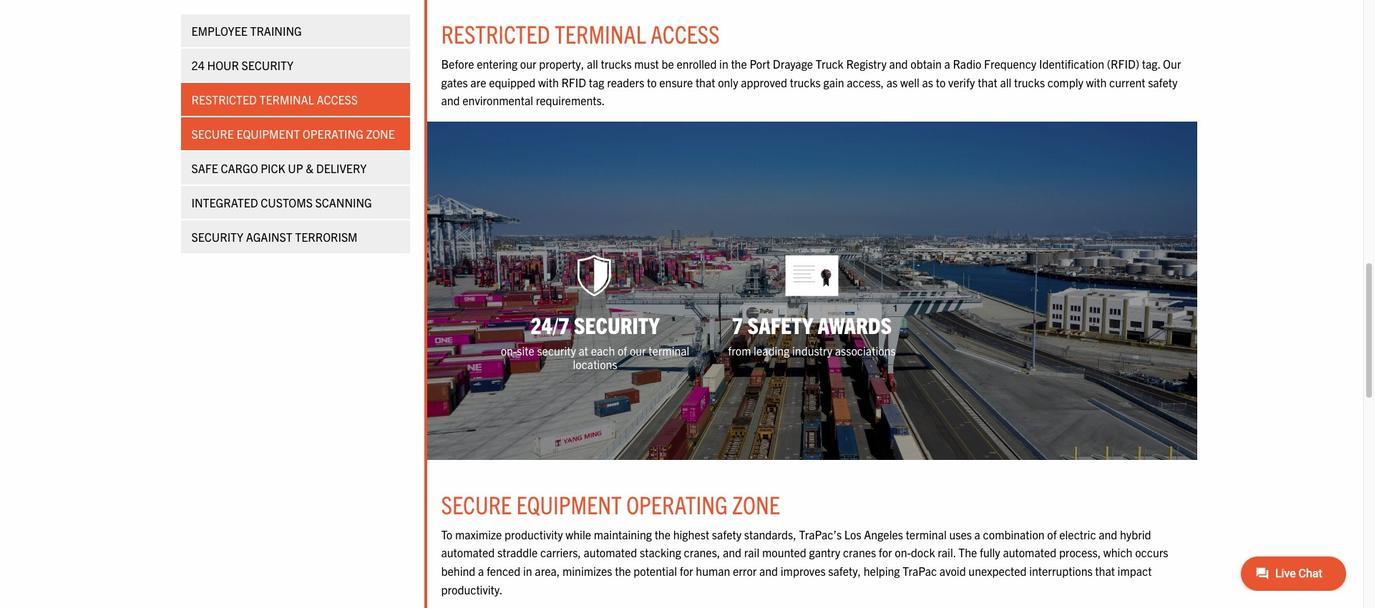 Task type: describe. For each thing, give the bounding box(es) containing it.
of inside 24/7 security on-site security at each of our terminal locations
[[618, 343, 627, 358]]

at
[[579, 343, 588, 358]]

interruptions
[[1030, 564, 1093, 578]]

security against terrorism link
[[181, 220, 410, 253]]

hybrid
[[1120, 527, 1152, 542]]

tag
[[589, 75, 605, 89]]

trapac's
[[799, 527, 842, 542]]

security
[[537, 343, 576, 358]]

helping
[[864, 564, 900, 578]]

entering
[[477, 57, 518, 71]]

24/7 security on-site security at each of our terminal locations
[[501, 311, 690, 371]]

associations
[[835, 343, 896, 358]]

1 horizontal spatial terminal
[[555, 18, 646, 49]]

tag.
[[1142, 57, 1161, 71]]

cargo
[[221, 161, 258, 175]]

0 horizontal spatial restricted terminal access
[[191, 92, 358, 107]]

truck
[[816, 57, 844, 71]]

security inside 'link'
[[242, 58, 294, 72]]

locations
[[573, 357, 618, 371]]

to maximize productivity while maintaining the highest safety standards, trapac's los angeles terminal uses a combination of electric and hybrid automated straddle carriers, automated stacking cranes, and rail mounted gantry cranes for on-dock rail. the fully automated process, which occurs behind a fenced in area, minimizes the potential for human error and improves safety, helping trapac avoid unexpected interruptions that impact productivity.
[[441, 527, 1169, 597]]

electric
[[1060, 527, 1096, 542]]

well
[[901, 75, 920, 89]]

7 safety awards from leading industry associations
[[728, 311, 896, 358]]

drayage
[[773, 57, 813, 71]]

our inside before entering our property, all trucks must be enrolled in the port drayage truck registry and obtain a radio frequency identification (rfid) tag. our gates are equipped with rfid tag readers to ensure that only approved trucks gain access, as well as to verify that all trucks comply with current safety and environmental requirements.
[[520, 57, 537, 71]]

1 horizontal spatial secure
[[441, 489, 512, 519]]

integrated customs scanning link
[[181, 186, 410, 219]]

registry
[[846, 57, 887, 71]]

and up well
[[889, 57, 908, 71]]

2 horizontal spatial trucks
[[1014, 75, 1045, 89]]

radio
[[953, 57, 982, 71]]

0 horizontal spatial zone
[[366, 127, 395, 141]]

1 vertical spatial secure equipment operating zone
[[441, 489, 780, 519]]

7
[[732, 311, 743, 339]]

2 to from the left
[[936, 75, 946, 89]]

24
[[191, 58, 205, 72]]

on- inside to maximize productivity while maintaining the highest safety standards, trapac's los angeles terminal uses a combination of electric and hybrid automated straddle carriers, automated stacking cranes, and rail mounted gantry cranes for on-dock rail. the fully automated process, which occurs behind a fenced in area, minimizes the potential for human error and improves safety, helping trapac avoid unexpected interruptions that impact productivity.
[[895, 546, 911, 560]]

angeles
[[864, 527, 903, 542]]

maximize
[[455, 527, 502, 542]]

must
[[634, 57, 659, 71]]

which
[[1104, 546, 1133, 560]]

productivity
[[505, 527, 563, 542]]

0 horizontal spatial operating
[[303, 127, 364, 141]]

approved
[[741, 75, 788, 89]]

verify
[[949, 75, 975, 89]]

gates
[[441, 75, 468, 89]]

stacking
[[640, 546, 681, 560]]

trapac
[[903, 564, 937, 578]]

enrolled
[[677, 57, 717, 71]]

24 hour security
[[191, 58, 294, 72]]

1 automated from the left
[[441, 546, 495, 560]]

2 with from the left
[[1086, 75, 1107, 89]]

ensure
[[660, 75, 693, 89]]

employee training link
[[181, 14, 410, 47]]

and up 'which'
[[1099, 527, 1118, 542]]

0 vertical spatial access
[[651, 18, 720, 49]]

our inside 24/7 security on-site security at each of our terminal locations
[[630, 343, 646, 358]]

1 vertical spatial security
[[191, 230, 243, 244]]

dock
[[911, 546, 935, 560]]

hour
[[207, 58, 239, 72]]

to
[[441, 527, 453, 542]]

1 as from the left
[[887, 75, 898, 89]]

(rfid)
[[1107, 57, 1140, 71]]

highest
[[673, 527, 710, 542]]

while
[[566, 527, 591, 542]]

2 as from the left
[[922, 75, 934, 89]]

integrated customs scanning
[[191, 195, 372, 210]]

1 vertical spatial restricted
[[191, 92, 257, 107]]

safe cargo pick up & delivery
[[191, 161, 367, 175]]

rail
[[744, 546, 760, 560]]

before entering our property, all trucks must be enrolled in the port drayage truck registry and obtain a radio frequency identification (rfid) tag. our gates are equipped with rfid tag readers to ensure that only approved trucks gain access, as well as to verify that all trucks comply with current safety and environmental requirements.
[[441, 57, 1181, 108]]

1 vertical spatial zone
[[733, 489, 780, 519]]

occurs
[[1136, 546, 1169, 560]]

0 horizontal spatial for
[[680, 564, 693, 578]]

safety inside before entering our property, all trucks must be enrolled in the port drayage truck registry and obtain a radio frequency identification (rfid) tag. our gates are equipped with rfid tag readers to ensure that only approved trucks gain access, as well as to verify that all trucks comply with current safety and environmental requirements.
[[1148, 75, 1178, 89]]

1 horizontal spatial that
[[978, 75, 998, 89]]

maintaining
[[594, 527, 652, 542]]

industry
[[792, 343, 833, 358]]

1 horizontal spatial restricted terminal access
[[441, 18, 720, 49]]

employee
[[191, 24, 248, 38]]

rail.
[[938, 546, 956, 560]]

frequency
[[984, 57, 1037, 71]]

los
[[845, 527, 862, 542]]

on- inside 24/7 security on-site security at each of our terminal locations
[[501, 343, 517, 358]]

restricted terminal access link
[[181, 83, 410, 116]]

secure equipment operating zone link
[[181, 117, 410, 150]]

standards,
[[744, 527, 797, 542]]

terrorism
[[295, 230, 358, 244]]



Task type: locate. For each thing, give the bounding box(es) containing it.
1 horizontal spatial as
[[922, 75, 934, 89]]

0 horizontal spatial access
[[317, 92, 358, 107]]

that right verify
[[978, 75, 998, 89]]

0 horizontal spatial as
[[887, 75, 898, 89]]

and right error
[[760, 564, 778, 578]]

human
[[696, 564, 730, 578]]

as
[[887, 75, 898, 89], [922, 75, 934, 89]]

terminal inside 24/7 security on-site security at each of our terminal locations
[[649, 343, 690, 358]]

1 horizontal spatial restricted
[[441, 18, 550, 49]]

0 vertical spatial the
[[731, 57, 747, 71]]

0 horizontal spatial on-
[[501, 343, 517, 358]]

2 vertical spatial security
[[574, 311, 660, 339]]

restricted down hour
[[191, 92, 257, 107]]

readers
[[607, 75, 645, 89]]

the left port
[[731, 57, 747, 71]]

secure equipment operating zone up maintaining
[[441, 489, 780, 519]]

that down enrolled
[[696, 75, 716, 89]]

0 vertical spatial equipment
[[237, 127, 300, 141]]

the
[[959, 546, 977, 560]]

fenced
[[487, 564, 521, 578]]

zone up standards,
[[733, 489, 780, 519]]

mounted
[[762, 546, 807, 560]]

customs
[[261, 195, 313, 210]]

0 vertical spatial a
[[945, 57, 951, 71]]

a
[[945, 57, 951, 71], [975, 527, 981, 542], [478, 564, 484, 578]]

minimizes
[[563, 564, 612, 578]]

0 vertical spatial zone
[[366, 127, 395, 141]]

on- left security
[[501, 343, 517, 358]]

0 vertical spatial safety
[[1148, 75, 1178, 89]]

awards
[[818, 311, 892, 339]]

restricted
[[441, 18, 550, 49], [191, 92, 257, 107]]

0 horizontal spatial trucks
[[601, 57, 632, 71]]

0 vertical spatial restricted terminal access
[[441, 18, 720, 49]]

restricted terminal access down 24 hour security 'link'
[[191, 92, 358, 107]]

safe
[[191, 161, 218, 175]]

be
[[662, 57, 674, 71]]

terminal up tag
[[555, 18, 646, 49]]

1 vertical spatial all
[[1000, 75, 1012, 89]]

0 vertical spatial operating
[[303, 127, 364, 141]]

equipped
[[489, 75, 536, 89]]

1 horizontal spatial our
[[630, 343, 646, 358]]

0 vertical spatial all
[[587, 57, 598, 71]]

automated down 'combination' on the bottom
[[1003, 546, 1057, 560]]

with down the property,
[[538, 75, 559, 89]]

integrated
[[191, 195, 258, 210]]

impact
[[1118, 564, 1152, 578]]

only
[[718, 75, 739, 89]]

access,
[[847, 75, 884, 89]]

secure
[[191, 127, 234, 141], [441, 489, 512, 519]]

0 horizontal spatial terminal
[[260, 92, 314, 107]]

1 horizontal spatial to
[[936, 75, 946, 89]]

0 horizontal spatial all
[[587, 57, 598, 71]]

improves
[[781, 564, 826, 578]]

cranes,
[[684, 546, 720, 560]]

of
[[618, 343, 627, 358], [1048, 527, 1057, 542]]

all up tag
[[587, 57, 598, 71]]

1 horizontal spatial zone
[[733, 489, 780, 519]]

before
[[441, 57, 474, 71]]

the left potential at the left
[[615, 564, 631, 578]]

2 horizontal spatial a
[[975, 527, 981, 542]]

terminal
[[649, 343, 690, 358], [906, 527, 947, 542]]

safety
[[1148, 75, 1178, 89], [712, 527, 742, 542]]

1 horizontal spatial the
[[655, 527, 671, 542]]

1 horizontal spatial access
[[651, 18, 720, 49]]

potential
[[634, 564, 677, 578]]

1 vertical spatial for
[[680, 564, 693, 578]]

1 vertical spatial safety
[[712, 527, 742, 542]]

1 horizontal spatial operating
[[627, 489, 728, 519]]

equipment up pick
[[237, 127, 300, 141]]

0 horizontal spatial secure
[[191, 127, 234, 141]]

1 horizontal spatial equipment
[[516, 489, 622, 519]]

terminal inside to maximize productivity while maintaining the highest safety standards, trapac's los angeles terminal uses a combination of electric and hybrid automated straddle carriers, automated stacking cranes, and rail mounted gantry cranes for on-dock rail. the fully automated process, which occurs behind a fenced in area, minimizes the potential for human error and improves safety, helping trapac avoid unexpected interruptions that impact productivity.
[[906, 527, 947, 542]]

secure up 'safe' on the top
[[191, 127, 234, 141]]

safety up cranes,
[[712, 527, 742, 542]]

equipment
[[237, 127, 300, 141], [516, 489, 622, 519]]

terminal right each
[[649, 343, 690, 358]]

0 vertical spatial secure
[[191, 127, 234, 141]]

1 horizontal spatial secure equipment operating zone
[[441, 489, 780, 519]]

0 horizontal spatial restricted
[[191, 92, 257, 107]]

for down angeles
[[879, 546, 892, 560]]

1 horizontal spatial in
[[720, 57, 729, 71]]

in up only at the top of page
[[720, 57, 729, 71]]

2 horizontal spatial the
[[731, 57, 747, 71]]

for down cranes,
[[680, 564, 693, 578]]

our
[[1163, 57, 1181, 71]]

uses
[[950, 527, 972, 542]]

identification
[[1039, 57, 1105, 71]]

1 vertical spatial in
[[523, 564, 532, 578]]

0 horizontal spatial our
[[520, 57, 537, 71]]

unexpected
[[969, 564, 1027, 578]]

and left rail
[[723, 546, 742, 560]]

avoid
[[940, 564, 966, 578]]

up
[[288, 161, 303, 175]]

1 horizontal spatial for
[[879, 546, 892, 560]]

of inside to maximize productivity while maintaining the highest safety standards, trapac's los angeles terminal uses a combination of electric and hybrid automated straddle carriers, automated stacking cranes, and rail mounted gantry cranes for on-dock rail. the fully automated process, which occurs behind a fenced in area, minimizes the potential for human error and improves safety, helping trapac avoid unexpected interruptions that impact productivity.
[[1048, 527, 1057, 542]]

secure inside secure equipment operating zone link
[[191, 127, 234, 141]]

training
[[250, 24, 302, 38]]

3 automated from the left
[[1003, 546, 1057, 560]]

of right each
[[618, 343, 627, 358]]

1 horizontal spatial safety
[[1148, 75, 1178, 89]]

each
[[591, 343, 615, 358]]

equipment up while
[[516, 489, 622, 519]]

gantry
[[809, 546, 841, 560]]

that down 'which'
[[1096, 564, 1115, 578]]

terminal down 24 hour security 'link'
[[260, 92, 314, 107]]

0 horizontal spatial terminal
[[649, 343, 690, 358]]

as right well
[[922, 75, 934, 89]]

0 vertical spatial secure equipment operating zone
[[191, 127, 395, 141]]

1 vertical spatial access
[[317, 92, 358, 107]]

our up equipped
[[520, 57, 537, 71]]

delivery
[[316, 161, 367, 175]]

1 horizontal spatial all
[[1000, 75, 1012, 89]]

current
[[1110, 75, 1146, 89]]

access inside 'restricted terminal access' link
[[317, 92, 358, 107]]

a left radio
[[945, 57, 951, 71]]

0 horizontal spatial to
[[647, 75, 657, 89]]

automated up behind
[[441, 546, 495, 560]]

port
[[750, 57, 770, 71]]

that inside to maximize productivity while maintaining the highest safety standards, trapac's los angeles terminal uses a combination of electric and hybrid automated straddle carriers, automated stacking cranes, and rail mounted gantry cranes for on-dock rail. the fully automated process, which occurs behind a fenced in area, minimizes the potential for human error and improves safety, helping trapac avoid unexpected interruptions that impact productivity.
[[1096, 564, 1115, 578]]

0 horizontal spatial with
[[538, 75, 559, 89]]

secure up maximize at left
[[441, 489, 512, 519]]

0 horizontal spatial of
[[618, 343, 627, 358]]

1 horizontal spatial with
[[1086, 75, 1107, 89]]

terminal inside 'restricted terminal access' link
[[260, 92, 314, 107]]

our
[[520, 57, 537, 71], [630, 343, 646, 358]]

0 horizontal spatial that
[[696, 75, 716, 89]]

security up each
[[574, 311, 660, 339]]

terminal up dock
[[906, 527, 947, 542]]

1 horizontal spatial on-
[[895, 546, 911, 560]]

in inside to maximize productivity while maintaining the highest safety standards, trapac's los angeles terminal uses a combination of electric and hybrid automated straddle carriers, automated stacking cranes, and rail mounted gantry cranes for on-dock rail. the fully automated process, which occurs behind a fenced in area, minimizes the potential for human error and improves safety, helping trapac avoid unexpected interruptions that impact productivity.
[[523, 564, 532, 578]]

in inside before entering our property, all trucks must be enrolled in the port drayage truck registry and obtain a radio frequency identification (rfid) tag. our gates are equipped with rfid tag readers to ensure that only approved trucks gain access, as well as to verify that all trucks comply with current safety and environmental requirements.
[[720, 57, 729, 71]]

0 vertical spatial on-
[[501, 343, 517, 358]]

1 vertical spatial on-
[[895, 546, 911, 560]]

the up stacking
[[655, 527, 671, 542]]

in left area,
[[523, 564, 532, 578]]

0 vertical spatial terminal
[[555, 18, 646, 49]]

0 vertical spatial security
[[242, 58, 294, 72]]

of left electric
[[1048, 527, 1057, 542]]

0 vertical spatial our
[[520, 57, 537, 71]]

1 vertical spatial a
[[975, 527, 981, 542]]

0 horizontal spatial equipment
[[237, 127, 300, 141]]

1 horizontal spatial automated
[[584, 546, 637, 560]]

1 vertical spatial operating
[[627, 489, 728, 519]]

are
[[471, 75, 486, 89]]

24 hour security link
[[181, 49, 410, 82]]

trucks down frequency
[[1014, 75, 1045, 89]]

automated down maintaining
[[584, 546, 637, 560]]

operating up highest
[[627, 489, 728, 519]]

all
[[587, 57, 598, 71], [1000, 75, 1012, 89]]

in
[[720, 57, 729, 71], [523, 564, 532, 578]]

0 vertical spatial terminal
[[649, 343, 690, 358]]

employee training
[[191, 24, 302, 38]]

2 horizontal spatial automated
[[1003, 546, 1057, 560]]

0 horizontal spatial safety
[[712, 527, 742, 542]]

zone up delivery
[[366, 127, 395, 141]]

as left well
[[887, 75, 898, 89]]

&
[[306, 161, 314, 175]]

1 to from the left
[[647, 75, 657, 89]]

1 horizontal spatial terminal
[[906, 527, 947, 542]]

1 horizontal spatial a
[[945, 57, 951, 71]]

carriers,
[[540, 546, 581, 560]]

2 vertical spatial the
[[615, 564, 631, 578]]

secure equipment operating zone up safe cargo pick up & delivery link
[[191, 127, 395, 141]]

to down must
[[647, 75, 657, 89]]

restricted terminal access up the property,
[[441, 18, 720, 49]]

the inside before entering our property, all trucks must be enrolled in the port drayage truck registry and obtain a radio frequency identification (rfid) tag. our gates are equipped with rfid tag readers to ensure that only approved trucks gain access, as well as to verify that all trucks comply with current safety and environmental requirements.
[[731, 57, 747, 71]]

and
[[889, 57, 908, 71], [441, 93, 460, 108], [1099, 527, 1118, 542], [723, 546, 742, 560], [760, 564, 778, 578]]

requirements.
[[536, 93, 605, 108]]

1 vertical spatial the
[[655, 527, 671, 542]]

and down gates
[[441, 93, 460, 108]]

2 automated from the left
[[584, 546, 637, 560]]

security down 'training'
[[242, 58, 294, 72]]

to left verify
[[936, 75, 946, 89]]

leading
[[754, 343, 790, 358]]

1 vertical spatial terminal
[[260, 92, 314, 107]]

0 horizontal spatial automated
[[441, 546, 495, 560]]

1 vertical spatial terminal
[[906, 527, 947, 542]]

all down frequency
[[1000, 75, 1012, 89]]

2 horizontal spatial that
[[1096, 564, 1115, 578]]

with down identification
[[1086, 75, 1107, 89]]

access up enrolled
[[651, 18, 720, 49]]

1 vertical spatial restricted terminal access
[[191, 92, 358, 107]]

access down 24 hour security 'link'
[[317, 92, 358, 107]]

restricted up entering
[[441, 18, 550, 49]]

0 horizontal spatial a
[[478, 564, 484, 578]]

on- up trapac
[[895, 546, 911, 560]]

security
[[242, 58, 294, 72], [191, 230, 243, 244], [574, 311, 660, 339]]

error
[[733, 564, 757, 578]]

0 horizontal spatial in
[[523, 564, 532, 578]]

0 vertical spatial for
[[879, 546, 892, 560]]

1 vertical spatial of
[[1048, 527, 1057, 542]]

1 horizontal spatial trucks
[[790, 75, 821, 89]]

obtain
[[911, 57, 942, 71]]

safe cargo pick up & delivery link
[[181, 152, 410, 185]]

rfid
[[562, 75, 586, 89]]

straddle
[[498, 546, 538, 560]]

cranes
[[843, 546, 876, 560]]

0 vertical spatial of
[[618, 343, 627, 358]]

1 horizontal spatial of
[[1048, 527, 1057, 542]]

trucks up readers
[[601, 57, 632, 71]]

behind
[[441, 564, 476, 578]]

security inside 24/7 security on-site security at each of our terminal locations
[[574, 311, 660, 339]]

a up productivity.
[[478, 564, 484, 578]]

0 vertical spatial restricted
[[441, 18, 550, 49]]

our right each
[[630, 343, 646, 358]]

1 vertical spatial equipment
[[516, 489, 622, 519]]

trucks down drayage
[[790, 75, 821, 89]]

property,
[[539, 57, 584, 71]]

1 vertical spatial secure
[[441, 489, 512, 519]]

scanning
[[315, 195, 372, 210]]

process,
[[1059, 546, 1101, 560]]

0 vertical spatial in
[[720, 57, 729, 71]]

safety,
[[828, 564, 861, 578]]

against
[[246, 230, 293, 244]]

a inside before entering our property, all trucks must be enrolled in the port drayage truck registry and obtain a radio frequency identification (rfid) tag. our gates are equipped with rfid tag readers to ensure that only approved trucks gain access, as well as to verify that all trucks comply with current safety and environmental requirements.
[[945, 57, 951, 71]]

site
[[517, 343, 535, 358]]

a right uses
[[975, 527, 981, 542]]

productivity.
[[441, 582, 503, 597]]

safety inside to maximize productivity while maintaining the highest safety standards, trapac's los angeles terminal uses a combination of electric and hybrid automated straddle carriers, automated stacking cranes, and rail mounted gantry cranes for on-dock rail. the fully automated process, which occurs behind a fenced in area, minimizes the potential for human error and improves safety, helping trapac avoid unexpected interruptions that impact productivity.
[[712, 527, 742, 542]]

safety down our
[[1148, 75, 1178, 89]]

security down integrated
[[191, 230, 243, 244]]

from
[[728, 343, 751, 358]]

comply
[[1048, 75, 1084, 89]]

0 horizontal spatial the
[[615, 564, 631, 578]]

security against terrorism
[[191, 230, 358, 244]]

1 with from the left
[[538, 75, 559, 89]]

1 vertical spatial our
[[630, 343, 646, 358]]

2 vertical spatial a
[[478, 564, 484, 578]]

0 horizontal spatial secure equipment operating zone
[[191, 127, 395, 141]]

operating up delivery
[[303, 127, 364, 141]]



Task type: vqa. For each thing, say whether or not it's contained in the screenshot.
pacific
no



